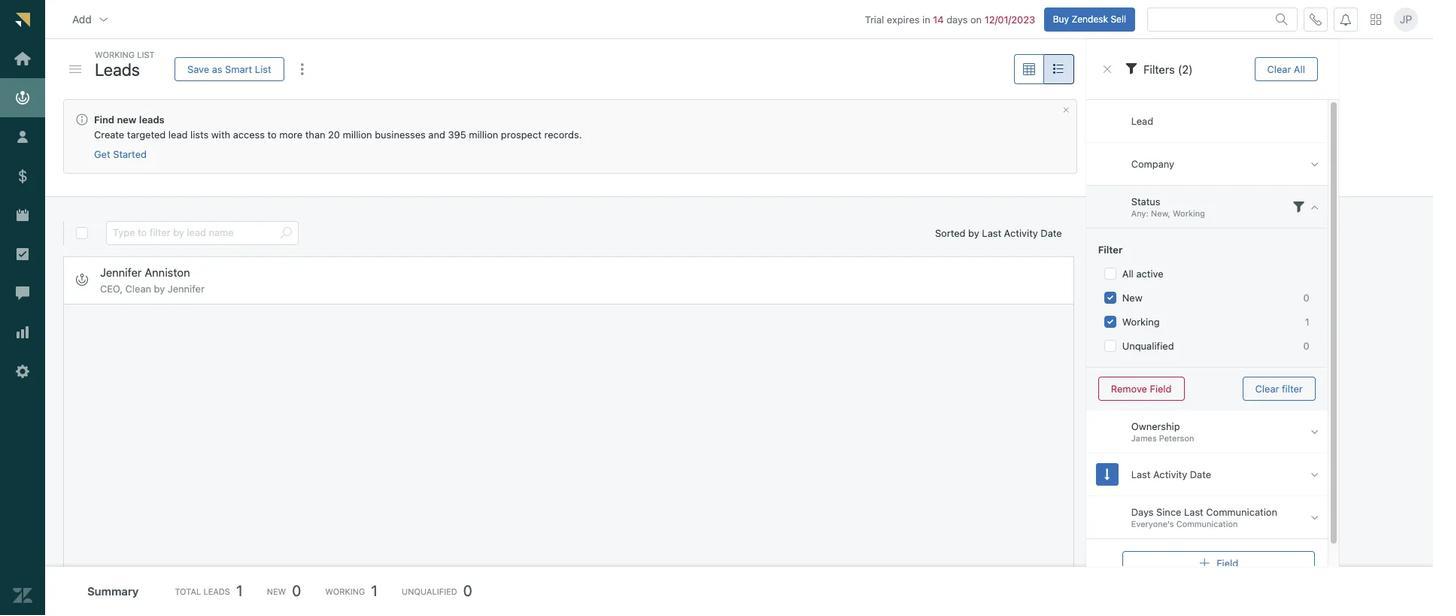 Task type: describe. For each thing, give the bounding box(es) containing it.
20
[[328, 129, 340, 141]]

find
[[94, 114, 115, 126]]

new,
[[1152, 209, 1171, 219]]

any:
[[1132, 209, 1149, 219]]

new 0
[[267, 583, 301, 600]]

cancel image
[[1063, 106, 1071, 114]]

leads image
[[76, 274, 88, 286]]

angle down image for ownership
[[1311, 426, 1319, 438]]

anniston
[[145, 265, 190, 279]]

unqualified for unqualified 0
[[402, 587, 457, 596]]

more
[[279, 129, 303, 141]]

12/01/2023
[[985, 13, 1036, 25]]

clear all
[[1268, 63, 1306, 75]]

field inside remove field button
[[1150, 383, 1172, 395]]

1 vertical spatial all
[[1123, 268, 1134, 280]]

and
[[429, 129, 445, 141]]

filter fill image
[[1293, 201, 1305, 213]]

ceo,
[[100, 283, 123, 295]]

everyone's
[[1132, 520, 1175, 529]]

1 vertical spatial communication
[[1177, 520, 1238, 529]]

new for new 0
[[267, 587, 286, 596]]

buy zendesk sell
[[1053, 13, 1127, 25]]

lead
[[1132, 115, 1154, 127]]

lists
[[190, 129, 209, 141]]

than
[[305, 129, 326, 141]]

1 horizontal spatial jennifer
[[168, 283, 205, 295]]

days
[[947, 13, 968, 25]]

add
[[72, 12, 92, 25]]

1 horizontal spatial by
[[969, 227, 980, 239]]

total leads 1
[[175, 583, 243, 600]]

chevron down image
[[98, 13, 110, 25]]

remove field button
[[1099, 377, 1185, 401]]

cancel image
[[1102, 63, 1114, 75]]

clear filter
[[1256, 383, 1303, 395]]

remove
[[1112, 383, 1148, 395]]

jennifer anniston ceo, clean by jennifer
[[100, 265, 205, 295]]

to
[[268, 129, 277, 141]]

new for new
[[1123, 292, 1143, 304]]

unqualified 0
[[402, 583, 473, 600]]

working list leads
[[95, 50, 155, 79]]

new
[[117, 114, 137, 126]]

records.
[[545, 129, 582, 141]]

0 horizontal spatial 1
[[236, 583, 243, 600]]

remove field
[[1112, 383, 1172, 395]]

get
[[94, 148, 110, 160]]

status any: new, working
[[1132, 196, 1206, 219]]

get started link
[[94, 148, 147, 161]]

unqualified for unqualified
[[1123, 340, 1175, 352]]

sorted
[[936, 227, 966, 239]]

filters (2)
[[1144, 62, 1193, 76]]

leads
[[139, 114, 165, 126]]

working for working 1
[[325, 587, 365, 596]]

status
[[1132, 196, 1161, 208]]

zendesk image
[[13, 586, 32, 606]]

as
[[212, 63, 222, 75]]

trial
[[865, 13, 885, 25]]

working inside status any: new, working
[[1173, 209, 1206, 219]]

started
[[113, 148, 147, 160]]

list inside working list leads
[[137, 50, 155, 59]]

clean
[[125, 283, 151, 295]]

total
[[175, 587, 201, 596]]

access
[[233, 129, 265, 141]]

1 horizontal spatial 1
[[371, 583, 378, 600]]

working for working list leads
[[95, 50, 135, 59]]

ownership
[[1132, 421, 1181, 433]]

(2)
[[1178, 62, 1193, 76]]

prospect
[[501, 129, 542, 141]]

angle down image for days since last communication
[[1311, 511, 1319, 524]]

2 angle down image from the top
[[1311, 469, 1319, 481]]

overflow vertical fill image
[[296, 63, 308, 75]]

list inside button
[[255, 63, 271, 75]]

0 horizontal spatial activity
[[1005, 227, 1039, 239]]

last for by
[[983, 227, 1002, 239]]

working for working
[[1123, 316, 1160, 328]]

clear filter button
[[1243, 377, 1316, 401]]

with
[[211, 129, 230, 141]]

field button
[[1123, 552, 1315, 576]]

buy zendesk sell button
[[1044, 7, 1136, 31]]



Task type: locate. For each thing, give the bounding box(es) containing it.
1 vertical spatial angle down image
[[1311, 511, 1319, 524]]

0 vertical spatial angle down image
[[1311, 426, 1319, 438]]

date
[[1041, 227, 1063, 239], [1191, 469, 1212, 481]]

clear for clear filter
[[1256, 383, 1280, 395]]

0 vertical spatial activity
[[1005, 227, 1039, 239]]

0 vertical spatial clear
[[1268, 63, 1292, 75]]

list up leads
[[137, 50, 155, 59]]

1 left unqualified 0
[[371, 583, 378, 600]]

1 vertical spatial new
[[267, 587, 286, 596]]

field right remove
[[1150, 383, 1172, 395]]

1 vertical spatial by
[[154, 283, 165, 295]]

activity
[[1005, 227, 1039, 239], [1154, 469, 1188, 481]]

0 horizontal spatial field
[[1150, 383, 1172, 395]]

working 1
[[325, 583, 378, 600]]

0 vertical spatial jennifer
[[100, 265, 142, 279]]

all
[[1294, 63, 1306, 75], [1123, 268, 1134, 280]]

1 vertical spatial leads
[[203, 587, 230, 596]]

1 horizontal spatial last
[[1132, 469, 1151, 481]]

info image
[[76, 114, 88, 126]]

2 angle down image from the top
[[1311, 511, 1319, 524]]

leads inside total leads 1
[[203, 587, 230, 596]]

1 horizontal spatial field
[[1217, 557, 1239, 569]]

1 vertical spatial field
[[1217, 557, 1239, 569]]

jennifer down anniston
[[168, 283, 205, 295]]

filter fill image
[[1126, 62, 1138, 74]]

businesses
[[375, 129, 426, 141]]

leads
[[95, 59, 140, 79], [203, 587, 230, 596]]

last for since
[[1185, 507, 1204, 519]]

buy
[[1053, 13, 1070, 25]]

0 vertical spatial last
[[983, 227, 1002, 239]]

working down all active
[[1123, 316, 1160, 328]]

save as smart list
[[187, 63, 271, 75]]

1 vertical spatial jennifer
[[168, 283, 205, 295]]

leads inside working list leads
[[95, 59, 140, 79]]

get started
[[94, 148, 147, 160]]

1 vertical spatial date
[[1191, 469, 1212, 481]]

peterson
[[1160, 434, 1195, 444]]

1 vertical spatial search image
[[280, 227, 292, 239]]

days since last communication everyone's communication
[[1132, 507, 1278, 529]]

filter
[[1099, 244, 1123, 256], [1283, 383, 1303, 395]]

0 horizontal spatial by
[[154, 283, 165, 295]]

million
[[343, 129, 372, 141], [469, 129, 499, 141]]

by inside jennifer anniston ceo, clean by jennifer
[[154, 283, 165, 295]]

0 horizontal spatial search image
[[280, 227, 292, 239]]

summary
[[87, 585, 139, 598]]

save
[[187, 63, 209, 75]]

1 horizontal spatial unqualified
[[1123, 340, 1175, 352]]

bell image
[[1341, 13, 1353, 25]]

2 million from the left
[[469, 129, 499, 141]]

add button
[[60, 4, 122, 34]]

1 horizontal spatial list
[[255, 63, 271, 75]]

0 vertical spatial search image
[[1277, 13, 1289, 25]]

activity down peterson on the bottom right
[[1154, 469, 1188, 481]]

1 horizontal spatial filter
[[1283, 383, 1303, 395]]

all inside button
[[1294, 63, 1306, 75]]

0 vertical spatial list
[[137, 50, 155, 59]]

add image
[[1199, 558, 1211, 570]]

0 horizontal spatial leads
[[95, 59, 140, 79]]

million right 395
[[469, 129, 499, 141]]

1 vertical spatial list
[[255, 63, 271, 75]]

smart
[[225, 63, 252, 75]]

1 vertical spatial activity
[[1154, 469, 1188, 481]]

working inside working list leads
[[95, 50, 135, 59]]

jennifer up ceo,
[[100, 265, 142, 279]]

1 horizontal spatial date
[[1191, 469, 1212, 481]]

0 vertical spatial filter
[[1099, 244, 1123, 256]]

working right new,
[[1173, 209, 1206, 219]]

communication up add icon in the right bottom of the page
[[1177, 520, 1238, 529]]

0
[[1304, 292, 1310, 304], [1304, 340, 1310, 352], [292, 583, 301, 600], [464, 583, 473, 600]]

ownership james peterson
[[1132, 421, 1195, 444]]

1 horizontal spatial activity
[[1154, 469, 1188, 481]]

last right since
[[1185, 507, 1204, 519]]

1 vertical spatial last
[[1132, 469, 1151, 481]]

1 left new 0
[[236, 583, 243, 600]]

expires
[[887, 13, 920, 25]]

create
[[94, 129, 124, 141]]

angle up image
[[1311, 201, 1319, 213]]

0 horizontal spatial jennifer
[[100, 265, 142, 279]]

0 vertical spatial unqualified
[[1123, 340, 1175, 352]]

0 horizontal spatial unqualified
[[402, 587, 457, 596]]

unqualified inside unqualified 0
[[402, 587, 457, 596]]

last right long arrow down image
[[1132, 469, 1151, 481]]

2 horizontal spatial 1
[[1306, 316, 1310, 328]]

0 vertical spatial leads
[[95, 59, 140, 79]]

by right sorted
[[969, 227, 980, 239]]

0 horizontal spatial list
[[137, 50, 155, 59]]

1 horizontal spatial all
[[1294, 63, 1306, 75]]

jennifer
[[100, 265, 142, 279], [168, 283, 205, 295]]

jennifer anniston link
[[100, 265, 190, 280]]

1 horizontal spatial new
[[1123, 292, 1143, 304]]

1
[[1306, 316, 1310, 328], [236, 583, 243, 600], [371, 583, 378, 600]]

working inside working 1
[[325, 587, 365, 596]]

find new leads create targeted lead lists with access to more than 20 million businesses and 395 million prospect records.
[[94, 114, 582, 141]]

active
[[1137, 268, 1164, 280]]

1 angle down image from the top
[[1311, 158, 1319, 170]]

targeted
[[127, 129, 166, 141]]

clear for clear all
[[1268, 63, 1292, 75]]

1 horizontal spatial search image
[[1277, 13, 1289, 25]]

zendesk
[[1072, 13, 1109, 25]]

395
[[448, 129, 466, 141]]

list right smart
[[255, 63, 271, 75]]

0 horizontal spatial all
[[1123, 268, 1134, 280]]

angle down image
[[1311, 158, 1319, 170], [1311, 469, 1319, 481]]

field right add icon in the right bottom of the page
[[1217, 557, 1239, 569]]

communication
[[1207, 507, 1278, 519], [1177, 520, 1238, 529]]

unqualified
[[1123, 340, 1175, 352], [402, 587, 457, 596]]

1 angle down image from the top
[[1311, 426, 1319, 438]]

1 million from the left
[[343, 129, 372, 141]]

last activity date
[[1132, 469, 1212, 481]]

new inside new 0
[[267, 587, 286, 596]]

0 horizontal spatial last
[[983, 227, 1002, 239]]

communication up field button at the right of the page
[[1207, 507, 1278, 519]]

leads right handler image at the left of page
[[95, 59, 140, 79]]

new right total leads 1
[[267, 587, 286, 596]]

jp
[[1401, 13, 1413, 26]]

search image
[[1277, 13, 1289, 25], [280, 227, 292, 239]]

leads right total
[[203, 587, 230, 596]]

handler image
[[69, 66, 81, 73]]

1 vertical spatial angle down image
[[1311, 469, 1319, 481]]

days
[[1132, 507, 1154, 519]]

clear all button
[[1255, 57, 1318, 81]]

0 vertical spatial new
[[1123, 292, 1143, 304]]

company
[[1132, 158, 1175, 170]]

0 horizontal spatial new
[[267, 587, 286, 596]]

working
[[95, 50, 135, 59], [1173, 209, 1206, 219], [1123, 316, 1160, 328], [325, 587, 365, 596]]

14
[[934, 13, 944, 25]]

0 vertical spatial by
[[969, 227, 980, 239]]

filter inside clear filter button
[[1283, 383, 1303, 395]]

calls image
[[1310, 13, 1322, 25]]

0 vertical spatial all
[[1294, 63, 1306, 75]]

0 vertical spatial angle down image
[[1311, 158, 1319, 170]]

0 vertical spatial field
[[1150, 383, 1172, 395]]

working right new 0
[[325, 587, 365, 596]]

Type to filter by lead name field
[[113, 222, 274, 245]]

lead
[[168, 129, 188, 141]]

0 horizontal spatial filter
[[1099, 244, 1123, 256]]

in
[[923, 13, 931, 25]]

field
[[1150, 383, 1172, 395], [1217, 557, 1239, 569]]

trial expires in 14 days on 12/01/2023
[[865, 13, 1036, 25]]

1 vertical spatial unqualified
[[402, 587, 457, 596]]

long arrow down image
[[1105, 469, 1110, 481]]

sorted by last activity date
[[936, 227, 1063, 239]]

all active
[[1123, 268, 1164, 280]]

list
[[137, 50, 155, 59], [255, 63, 271, 75]]

by
[[969, 227, 980, 239], [154, 283, 165, 295]]

1 vertical spatial filter
[[1283, 383, 1303, 395]]

0 vertical spatial date
[[1041, 227, 1063, 239]]

field inside field button
[[1217, 557, 1239, 569]]

last inside days since last communication everyone's communication
[[1185, 507, 1204, 519]]

sell
[[1111, 13, 1127, 25]]

1 up clear filter button at bottom right
[[1306, 316, 1310, 328]]

by down anniston
[[154, 283, 165, 295]]

new
[[1123, 292, 1143, 304], [267, 587, 286, 596]]

1 vertical spatial clear
[[1256, 383, 1280, 395]]

last right sorted
[[983, 227, 1002, 239]]

activity right sorted
[[1005, 227, 1039, 239]]

0 vertical spatial communication
[[1207, 507, 1278, 519]]

clear
[[1268, 63, 1292, 75], [1256, 383, 1280, 395]]

filters
[[1144, 62, 1175, 76]]

clear inside clear filter button
[[1256, 383, 1280, 395]]

angle down image
[[1311, 426, 1319, 438], [1311, 511, 1319, 524]]

working down chevron down icon
[[95, 50, 135, 59]]

on
[[971, 13, 982, 25]]

save as smart list button
[[175, 57, 284, 81]]

james
[[1132, 434, 1157, 444]]

million right 20
[[343, 129, 372, 141]]

2 vertical spatial last
[[1185, 507, 1204, 519]]

clear inside clear all button
[[1268, 63, 1292, 75]]

new down all active
[[1123, 292, 1143, 304]]

2 horizontal spatial last
[[1185, 507, 1204, 519]]

last
[[983, 227, 1002, 239], [1132, 469, 1151, 481], [1185, 507, 1204, 519]]

1 horizontal spatial leads
[[203, 587, 230, 596]]

jp button
[[1395, 7, 1419, 31]]

zendesk products image
[[1371, 14, 1382, 25]]

1 horizontal spatial million
[[469, 129, 499, 141]]

0 horizontal spatial date
[[1041, 227, 1063, 239]]

since
[[1157, 507, 1182, 519]]

0 horizontal spatial million
[[343, 129, 372, 141]]



Task type: vqa. For each thing, say whether or not it's contained in the screenshot.
Unqualified's Unqualified
yes



